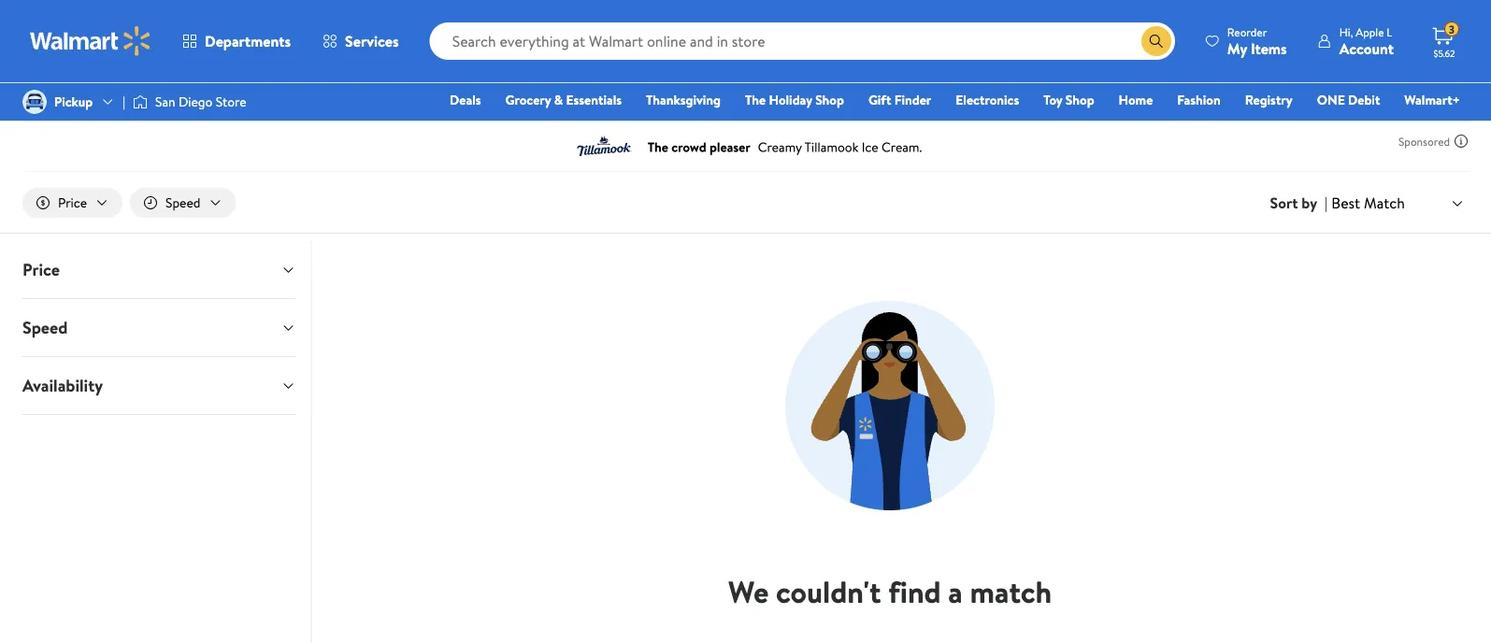 Task type: describe. For each thing, give the bounding box(es) containing it.
home link
[[1110, 90, 1161, 110]]

toy shop
[[1043, 91, 1094, 109]]

grocery
[[505, 91, 551, 109]]

1 vertical spatial speed button
[[7, 299, 311, 356]]

walmart+
[[1404, 91, 1460, 109]]

thanksgiving link
[[638, 90, 729, 110]]

speed tab
[[7, 299, 311, 356]]

fashion
[[1177, 91, 1221, 109]]

price inside sort and filter section element
[[58, 194, 87, 212]]

one debit
[[1317, 91, 1380, 109]]

deals
[[450, 91, 481, 109]]

hi,
[[1339, 24, 1353, 40]]

price button for sort and filter section element
[[22, 188, 123, 218]]

electronics link
[[947, 90, 1028, 110]]

reorder
[[1227, 24, 1267, 40]]

pickup
[[54, 93, 93, 111]]

couldn't
[[776, 571, 881, 612]]

finder
[[894, 91, 931, 109]]

speed button inside sort and filter section element
[[130, 188, 236, 218]]

match
[[970, 571, 1052, 612]]

home
[[1119, 91, 1153, 109]]

price inside tab
[[22, 258, 60, 281]]

one debit link
[[1309, 90, 1389, 110]]

we
[[728, 571, 769, 612]]

sort and filter section element
[[0, 173, 1491, 233]]

fashion link
[[1169, 90, 1229, 110]]

toy shop link
[[1035, 90, 1103, 110]]

deals link
[[441, 90, 489, 110]]

price tab
[[7, 241, 311, 298]]

walmart image
[[30, 26, 151, 56]]

gift finder
[[868, 91, 931, 109]]

store
[[216, 93, 246, 111]]

registry
[[1245, 91, 1293, 109]]

best match button
[[1328, 191, 1469, 215]]

items
[[1251, 38, 1287, 58]]

sort by |
[[1270, 193, 1328, 213]]

my
[[1227, 38, 1247, 58]]

services
[[345, 31, 399, 51]]

registry link
[[1237, 90, 1301, 110]]

san diego store
[[155, 93, 246, 111]]

san
[[155, 93, 175, 111]]

match
[[1364, 192, 1405, 213]]

thanksgiving
[[646, 91, 721, 109]]

by
[[1302, 193, 1317, 213]]

0 horizontal spatial |
[[123, 93, 125, 111]]

Walmart Site-Wide search field
[[430, 22, 1175, 60]]



Task type: locate. For each thing, give the bounding box(es) containing it.
find
[[888, 571, 941, 612]]

0 vertical spatial price
[[58, 194, 87, 212]]

we couldn't find a match
[[728, 571, 1052, 612]]

| right by
[[1325, 193, 1328, 213]]

shop right holiday
[[815, 91, 844, 109]]

0 horizontal spatial speed
[[22, 316, 68, 339]]

speed up availability
[[22, 316, 68, 339]]

|
[[123, 93, 125, 111], [1325, 193, 1328, 213]]

shop right toy
[[1066, 91, 1094, 109]]

grocery & essentials
[[505, 91, 622, 109]]

price
[[58, 194, 87, 212], [22, 258, 60, 281]]

availability tab
[[7, 357, 311, 414]]

the holiday shop link
[[737, 90, 852, 110]]

best match
[[1332, 192, 1405, 213]]

best
[[1332, 192, 1360, 213]]

diego
[[179, 93, 213, 111]]

reorder my items
[[1227, 24, 1287, 58]]

gift finder link
[[860, 90, 940, 110]]

price button
[[22, 188, 123, 218], [7, 241, 311, 298]]

electronics
[[956, 91, 1019, 109]]

0 vertical spatial speed
[[166, 194, 200, 212]]

 image
[[22, 90, 47, 114]]

price button for price tab
[[7, 241, 311, 298]]

speed button up 'availability' dropdown button
[[7, 299, 311, 356]]

hi, apple l account
[[1339, 24, 1394, 58]]

grocery & essentials link
[[497, 90, 630, 110]]

speed
[[166, 194, 200, 212], [22, 316, 68, 339]]

debit
[[1348, 91, 1380, 109]]

1 shop from the left
[[815, 91, 844, 109]]

2 shop from the left
[[1066, 91, 1094, 109]]

1 vertical spatial price button
[[7, 241, 311, 298]]

| inside sort and filter section element
[[1325, 193, 1328, 213]]

departments
[[205, 31, 291, 51]]

l
[[1387, 24, 1392, 40]]

0 vertical spatial |
[[123, 93, 125, 111]]

1 vertical spatial price
[[22, 258, 60, 281]]

speed inside tab
[[22, 316, 68, 339]]

sponsored
[[1399, 133, 1450, 149]]

speed button
[[130, 188, 236, 218], [7, 299, 311, 356]]

| left "san"
[[123, 93, 125, 111]]

one
[[1317, 91, 1345, 109]]

0 vertical spatial price button
[[22, 188, 123, 218]]

3
[[1449, 21, 1455, 37]]

price button inside sort and filter section element
[[22, 188, 123, 218]]

speed up price tab
[[166, 194, 200, 212]]

availability
[[22, 374, 103, 397]]

gift
[[868, 91, 891, 109]]

toy
[[1043, 91, 1062, 109]]

availability button
[[7, 357, 311, 414]]

walmart+ link
[[1396, 90, 1469, 110]]

the holiday shop
[[745, 91, 844, 109]]

essentials
[[566, 91, 622, 109]]

shop
[[815, 91, 844, 109], [1066, 91, 1094, 109]]

the
[[745, 91, 766, 109]]

account
[[1339, 38, 1394, 58]]

apple
[[1356, 24, 1384, 40]]

1 horizontal spatial speed
[[166, 194, 200, 212]]

 image
[[133, 93, 148, 111]]

1 vertical spatial |
[[1325, 193, 1328, 213]]

1 horizontal spatial shop
[[1066, 91, 1094, 109]]

Search search field
[[430, 22, 1175, 60]]

$5.62
[[1434, 47, 1455, 59]]

departments button
[[166, 19, 307, 64]]

a
[[948, 571, 963, 612]]

0 horizontal spatial shop
[[815, 91, 844, 109]]

search icon image
[[1149, 34, 1164, 49]]

ad disclaimer and feedback for skylinedisplayad image
[[1454, 134, 1469, 149]]

speed button up price tab
[[130, 188, 236, 218]]

sort
[[1270, 193, 1298, 213]]

1 horizontal spatial |
[[1325, 193, 1328, 213]]

&
[[554, 91, 563, 109]]

1 vertical spatial speed
[[22, 316, 68, 339]]

speed inside sort and filter section element
[[166, 194, 200, 212]]

holiday
[[769, 91, 812, 109]]

0 vertical spatial speed button
[[130, 188, 236, 218]]

services button
[[307, 19, 415, 64]]



Task type: vqa. For each thing, say whether or not it's contained in the screenshot.
Speed dropdown button
yes



